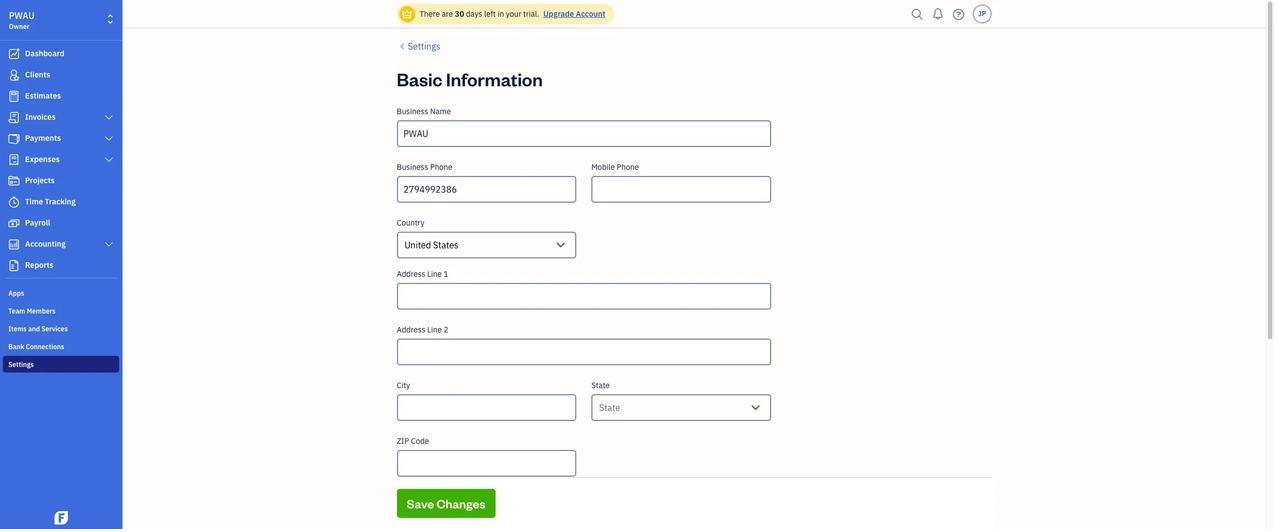 Task type: locate. For each thing, give the bounding box(es) containing it.
chart image
[[7, 239, 21, 250]]

1 vertical spatial settings
[[8, 360, 34, 369]]

states
[[433, 239, 459, 251]]

chevron large down image inside the accounting "link"
[[104, 240, 114, 249]]

upgrade
[[543, 9, 574, 19]]

2 business from the top
[[397, 162, 428, 172]]

accounting
[[25, 239, 66, 249]]

time right timer image
[[25, 197, 43, 207]]

0 vertical spatial settings
[[408, 41, 440, 52]]

payroll link
[[3, 213, 119, 233]]

payroll
[[25, 218, 50, 228]]

main element
[[0, 0, 150, 529]]

1 vertical spatial address
[[397, 325, 425, 335]]

2 line from the top
[[427, 325, 442, 335]]

line left 1
[[427, 269, 442, 279]]

save
[[407, 496, 434, 511]]

phone up business phone text field
[[430, 162, 452, 172]]

phone right mobile
[[617, 162, 639, 172]]

0 horizontal spatial time
[[25, 197, 43, 207]]

team
[[8, 307, 25, 315]]

save changes
[[407, 496, 485, 511]]

None text field
[[459, 237, 461, 253], [620, 400, 622, 415], [459, 237, 461, 253], [620, 400, 622, 415]]

freshbooks image
[[52, 511, 70, 525]]

chevron large down image
[[104, 155, 114, 164], [104, 240, 114, 249]]

estimate image
[[7, 91, 21, 102]]

1 vertical spatial chevron large down image
[[104, 134, 114, 143]]

settings down bank
[[8, 360, 34, 369]]

1 vertical spatial time
[[430, 492, 448, 502]]

tracking
[[45, 197, 76, 207]]

address
[[397, 269, 425, 279], [397, 325, 425, 335]]

bank
[[8, 342, 24, 351]]

line for 2
[[427, 325, 442, 335]]

1 horizontal spatial settings
[[408, 41, 440, 52]]

projects
[[25, 175, 55, 185]]

clients link
[[3, 65, 119, 85]]

phone
[[430, 162, 452, 172], [617, 162, 639, 172]]

1 chevron large down image from the top
[[104, 113, 114, 122]]

1 vertical spatial chevron large down image
[[104, 240, 114, 249]]

payment image
[[7, 133, 21, 144]]

Business Name text field
[[397, 120, 771, 147]]

settings down there
[[408, 41, 440, 52]]

1 line from the top
[[427, 269, 442, 279]]

0 vertical spatial settings link
[[397, 40, 440, 53]]

chevron large down image for accounting
[[104, 240, 114, 249]]

business
[[397, 106, 428, 116], [397, 162, 428, 172], [397, 492, 428, 502]]

zip code
[[397, 436, 429, 446]]

members
[[27, 307, 56, 315]]

jp
[[978, 9, 986, 18]]

2 chevron large down image from the top
[[104, 134, 114, 143]]

time
[[25, 197, 43, 207], [430, 492, 448, 502]]

dashboard
[[25, 48, 64, 58]]

1 vertical spatial business
[[397, 162, 428, 172]]

(utc-6:00) america - chicago
[[405, 513, 524, 525]]

0 vertical spatial business
[[397, 106, 428, 116]]

state
[[591, 380, 610, 390], [599, 402, 620, 413]]

6:00)
[[427, 513, 449, 525]]

line left "2"
[[427, 325, 442, 335]]

country
[[397, 218, 424, 228]]

jp button
[[973, 4, 991, 23]]

city
[[397, 380, 410, 390]]

address left "2"
[[397, 325, 425, 335]]

united
[[405, 239, 431, 251]]

dashboard link
[[3, 44, 119, 64]]

address line 1
[[397, 269, 448, 279]]

client image
[[7, 70, 21, 81]]

1 horizontal spatial settings link
[[397, 40, 440, 53]]

in
[[498, 9, 504, 19]]

0 vertical spatial address
[[397, 269, 425, 279]]

1 horizontal spatial phone
[[617, 162, 639, 172]]

0 vertical spatial time
[[25, 197, 43, 207]]

code
[[411, 436, 429, 446]]

chevron large down image up reports link
[[104, 240, 114, 249]]

business name
[[397, 106, 451, 116]]

0 vertical spatial chevron large down image
[[104, 155, 114, 164]]

0 vertical spatial line
[[427, 269, 442, 279]]

america
[[451, 513, 484, 525]]

1 business from the top
[[397, 106, 428, 116]]

your
[[506, 9, 521, 19]]

project image
[[7, 175, 21, 187]]

money image
[[7, 218, 21, 229]]

left
[[484, 9, 496, 19]]

0 vertical spatial state
[[591, 380, 610, 390]]

items and services
[[8, 325, 68, 333]]

notifications image
[[929, 3, 947, 25]]

2 chevron large down image from the top
[[104, 240, 114, 249]]

1 vertical spatial line
[[427, 325, 442, 335]]

Mobile Phone text field
[[591, 176, 771, 203]]

line
[[427, 269, 442, 279], [427, 325, 442, 335]]

invoices link
[[3, 107, 119, 128]]

2 address from the top
[[397, 325, 425, 335]]

projects link
[[3, 171, 119, 191]]

30
[[455, 9, 464, 19]]

0 horizontal spatial settings link
[[3, 356, 119, 373]]

payments
[[25, 133, 61, 143]]

invoice image
[[7, 112, 21, 123]]

2 phone from the left
[[617, 162, 639, 172]]

chevron large down image up expenses link at the top of page
[[104, 134, 114, 143]]

chevron large down image for expenses
[[104, 155, 114, 164]]

chevron large down image inside expenses link
[[104, 155, 114, 164]]

address down united
[[397, 269, 425, 279]]

basic information
[[397, 67, 543, 91]]

settings link
[[397, 40, 440, 53], [3, 356, 119, 373]]

(utc-
[[405, 513, 427, 525]]

zone
[[449, 492, 467, 502]]

3 business from the top
[[397, 492, 428, 502]]

bank connections
[[8, 342, 64, 351]]

chevron large down image down estimates link
[[104, 113, 114, 122]]

2 vertical spatial business
[[397, 492, 428, 502]]

bank connections link
[[3, 338, 119, 355]]

0 horizontal spatial settings
[[8, 360, 34, 369]]

chevron large down image
[[104, 113, 114, 122], [104, 134, 114, 143]]

chicago
[[492, 513, 524, 525]]

chevron large down image for payments
[[104, 134, 114, 143]]

Address Line 2 text field
[[397, 339, 771, 365]]

1 address from the top
[[397, 269, 425, 279]]

1 vertical spatial state
[[599, 402, 620, 413]]

1 phone from the left
[[430, 162, 452, 172]]

dashboard image
[[7, 48, 21, 60]]

chevron large down image up projects link
[[104, 155, 114, 164]]

1 horizontal spatial time
[[430, 492, 448, 502]]

there
[[420, 9, 440, 19]]

mobile phone
[[591, 162, 639, 172]]

time tracking
[[25, 197, 76, 207]]

settings link up basic
[[397, 40, 440, 53]]

0 horizontal spatial phone
[[430, 162, 452, 172]]

days
[[466, 9, 482, 19]]

time left zone
[[430, 492, 448, 502]]

expenses link
[[3, 150, 119, 170]]

chevron large down image inside payments "link"
[[104, 134, 114, 143]]

0 vertical spatial chevron large down image
[[104, 113, 114, 122]]

there are 30 days left in your trial. upgrade account
[[420, 9, 605, 19]]

settings
[[408, 41, 440, 52], [8, 360, 34, 369]]

account
[[576, 9, 605, 19]]

1
[[444, 269, 448, 279]]

1 chevron large down image from the top
[[104, 155, 114, 164]]

settings link down bank connections 'link'
[[3, 356, 119, 373]]



Task type: describe. For each thing, give the bounding box(es) containing it.
business phone
[[397, 162, 452, 172]]

chevron large down image for invoices
[[104, 113, 114, 122]]

expense image
[[7, 154, 21, 165]]

pwau owner
[[9, 10, 34, 31]]

report image
[[7, 260, 21, 271]]

go to help image
[[950, 6, 968, 23]]

payments link
[[3, 129, 119, 149]]

settings inside main element
[[8, 360, 34, 369]]

1 vertical spatial settings link
[[3, 356, 119, 373]]

phone for business phone
[[430, 162, 452, 172]]

estimates
[[25, 91, 61, 101]]

apps
[[8, 289, 24, 297]]

address for address line 2
[[397, 325, 425, 335]]

expenses
[[25, 154, 60, 164]]

owner
[[9, 22, 29, 31]]

phone for mobile phone
[[617, 162, 639, 172]]

changes
[[437, 496, 485, 511]]

save changes button
[[397, 489, 495, 518]]

connections
[[26, 342, 64, 351]]

business for business phone
[[397, 162, 428, 172]]

ZIP Code text field
[[397, 450, 576, 477]]

items and services link
[[3, 320, 119, 337]]

estimates link
[[3, 86, 119, 106]]

invoices
[[25, 112, 56, 122]]

business for business name
[[397, 106, 428, 116]]

timer image
[[7, 197, 21, 208]]

reports
[[25, 260, 53, 270]]

basic
[[397, 67, 442, 91]]

address for address line 1
[[397, 269, 425, 279]]

items
[[8, 325, 27, 333]]

services
[[41, 325, 68, 333]]

time inside main element
[[25, 197, 43, 207]]

team members
[[8, 307, 56, 315]]

City text field
[[397, 394, 576, 421]]

trial.
[[523, 9, 539, 19]]

and
[[28, 325, 40, 333]]

upgrade account link
[[541, 9, 605, 19]]

Address Line 1 text field
[[397, 283, 771, 310]]

apps link
[[3, 285, 119, 301]]

information
[[446, 67, 543, 91]]

pwau
[[9, 10, 34, 21]]

accounting link
[[3, 234, 119, 254]]

mobile
[[591, 162, 615, 172]]

crown image
[[401, 8, 413, 20]]

2
[[444, 325, 448, 335]]

address line 2
[[397, 325, 448, 335]]

united states
[[405, 239, 459, 251]]

business for business time zone
[[397, 492, 428, 502]]

team members link
[[3, 302, 119, 319]]

Business Phone text field
[[397, 176, 576, 203]]

line for 1
[[427, 269, 442, 279]]

search image
[[909, 6, 926, 23]]

-
[[486, 513, 490, 525]]

business time zone
[[397, 492, 467, 502]]

reports link
[[3, 256, 119, 276]]

time tracking link
[[3, 192, 119, 212]]

zip
[[397, 436, 409, 446]]

clients
[[25, 70, 50, 80]]

are
[[442, 9, 453, 19]]

name
[[430, 106, 451, 116]]



Task type: vqa. For each thing, say whether or not it's contained in the screenshot.
30 on the top left of page
yes



